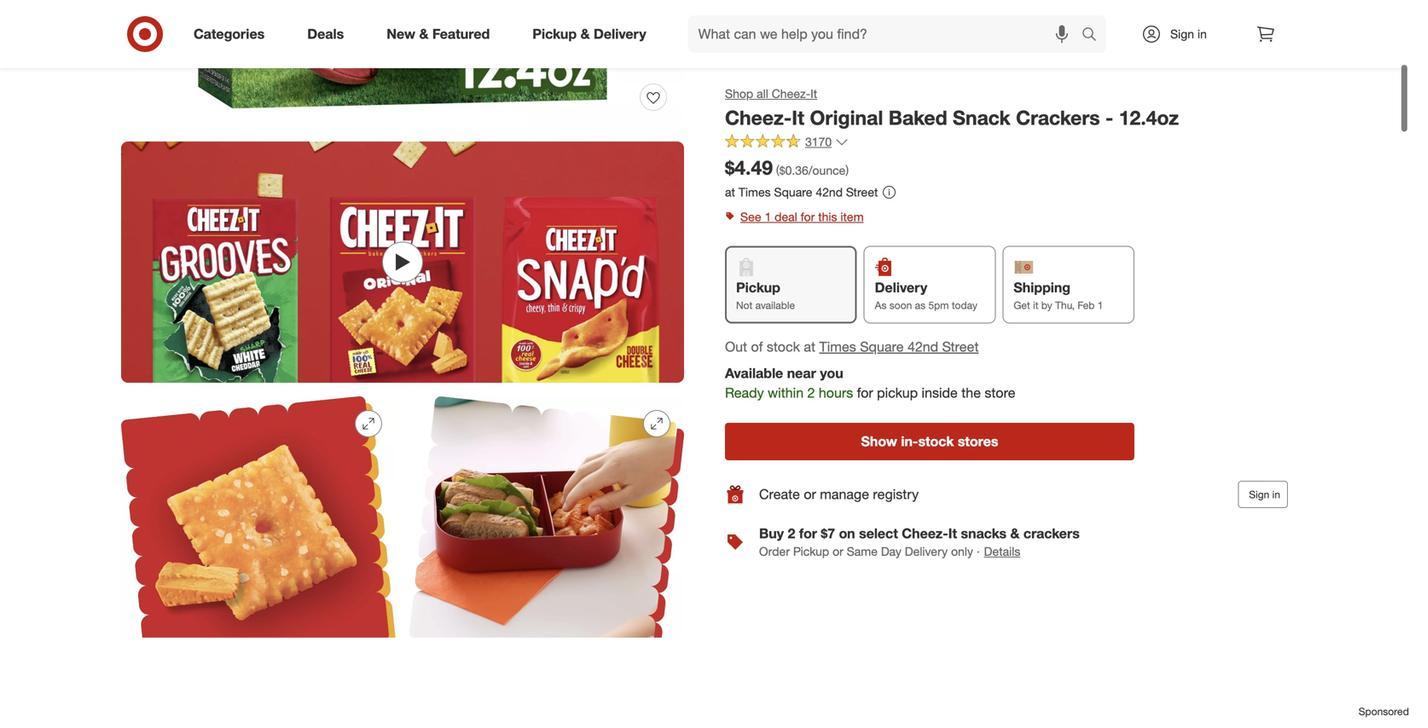 Task type: describe. For each thing, give the bounding box(es) containing it.
new & featured link
[[372, 15, 511, 53]]

& inside buy 2 for $7 on select cheez-it snacks & crackers order pickup or same day delivery only ∙ details
[[1010, 526, 1020, 542]]

buy
[[759, 526, 784, 542]]

1 horizontal spatial at
[[804, 339, 815, 355]]

delivery as soon as 5pm today
[[875, 279, 978, 312]]

not
[[736, 299, 753, 312]]

categories link
[[179, 15, 286, 53]]

new & featured
[[387, 26, 490, 42]]

0 vertical spatial or
[[804, 486, 816, 503]]

What can we help you find? suggestions appear below search field
[[688, 15, 1086, 53]]

stores
[[958, 433, 998, 450]]

see 1 deal for this item
[[740, 209, 864, 224]]

original
[[810, 106, 883, 130]]

1 inside shipping get it by thu, feb 1
[[1098, 299, 1103, 312]]

soon
[[889, 299, 912, 312]]

pickup & delivery link
[[518, 15, 668, 53]]

day
[[881, 544, 902, 559]]

∙
[[977, 544, 980, 559]]

0 vertical spatial for
[[801, 209, 815, 224]]

registry
[[873, 486, 919, 503]]

1 vertical spatial street
[[942, 339, 979, 355]]

or inside buy 2 for $7 on select cheez-it snacks & crackers order pickup or same day delivery only ∙ details
[[833, 544, 843, 559]]

inside
[[922, 385, 958, 401]]

buy 2 for $7 on select cheez-it snacks & crackers link
[[759, 526, 1080, 542]]

3170 link
[[725, 134, 849, 153]]

pickup
[[877, 385, 918, 401]]

& for pickup
[[581, 26, 590, 42]]

cheez-it original baked snack crackers - 12.4oz, 2 of 15, play video image
[[121, 135, 684, 376]]

out of stock at times square 42nd street
[[725, 339, 979, 355]]

1 vertical spatial 42nd
[[908, 339, 938, 355]]

stock for of
[[767, 339, 800, 355]]

featured
[[432, 26, 490, 42]]

1 vertical spatial times
[[819, 339, 856, 355]]

1 vertical spatial square
[[860, 339, 904, 355]]

sign inside button
[[1249, 488, 1270, 501]]

0 horizontal spatial times
[[739, 185, 771, 200]]

ready
[[725, 385, 764, 401]]

on
[[839, 526, 855, 542]]

within
[[768, 385, 804, 401]]

available near you ready within 2 hours for pickup inside the store
[[725, 365, 1016, 401]]

12.4oz
[[1119, 106, 1179, 130]]

times square 42nd street button
[[819, 337, 979, 357]]

pickup inside buy 2 for $7 on select cheez-it snacks & crackers order pickup or same day delivery only ∙ details
[[793, 544, 829, 559]]

0 vertical spatial sign in
[[1170, 26, 1207, 41]]

this
[[818, 209, 837, 224]]

deal
[[775, 209, 797, 224]]

deals link
[[293, 15, 365, 53]]

store
[[985, 385, 1016, 401]]

0 horizontal spatial at
[[725, 185, 735, 200]]

shipping
[[1014, 279, 1071, 296]]

search button
[[1074, 15, 1115, 56]]

details button
[[983, 543, 1021, 561]]

manage
[[820, 486, 869, 503]]

hours
[[819, 385, 853, 401]]

0 horizontal spatial in
[[1198, 26, 1207, 41]]

for inside buy 2 for $7 on select cheez-it snacks & crackers order pickup or same day delivery only ∙ details
[[799, 526, 817, 542]]

baked
[[889, 106, 947, 130]]

$4.49
[[725, 156, 773, 180]]

item
[[841, 209, 864, 224]]

0 vertical spatial 42nd
[[816, 185, 843, 200]]

show in-stock stores
[[861, 433, 998, 450]]

sign in link
[[1127, 15, 1233, 53]]

0 horizontal spatial sign
[[1170, 26, 1194, 41]]

create or manage registry
[[759, 486, 919, 503]]

order
[[759, 544, 790, 559]]

for inside available near you ready within 2 hours for pickup inside the store
[[857, 385, 873, 401]]

of
[[751, 339, 763, 355]]

as
[[875, 299, 887, 312]]

pickup not available
[[736, 279, 795, 312]]

shop all cheez-it cheez-it original baked snack crackers - 12.4oz
[[725, 86, 1179, 130]]

near
[[787, 365, 816, 382]]

out
[[725, 339, 747, 355]]

details
[[984, 544, 1020, 559]]

$4.49 ( $0.36 /ounce )
[[725, 156, 849, 180]]

delivery inside buy 2 for $7 on select cheez-it snacks & crackers order pickup or same day delivery only ∙ details
[[905, 544, 948, 559]]

buy 2 for $7 on select cheez-it snacks & crackers order pickup or same day delivery only ∙ details
[[759, 526, 1080, 559]]

in inside button
[[1272, 488, 1280, 501]]

shop
[[725, 86, 753, 101]]



Task type: locate. For each thing, give the bounding box(es) containing it.
0 vertical spatial in
[[1198, 26, 1207, 41]]

you
[[820, 365, 843, 382]]

0 vertical spatial street
[[846, 185, 878, 200]]

it up original
[[810, 86, 817, 101]]

sign
[[1170, 26, 1194, 41], [1249, 488, 1270, 501]]

delivery inside delivery as soon as 5pm today
[[875, 279, 927, 296]]

see
[[740, 209, 761, 224]]

-
[[1105, 106, 1113, 130]]

available
[[725, 365, 783, 382]]

create
[[759, 486, 800, 503]]

$0.36
[[779, 163, 808, 178]]

1 horizontal spatial pickup
[[736, 279, 780, 296]]

get
[[1014, 299, 1030, 312]]

42nd
[[816, 185, 843, 200], [908, 339, 938, 355]]

feb
[[1078, 299, 1095, 312]]

shipping get it by thu, feb 1
[[1014, 279, 1103, 312]]

0 horizontal spatial pickup
[[533, 26, 577, 42]]

search
[[1074, 27, 1115, 44]]

2 vertical spatial pickup
[[793, 544, 829, 559]]

0 horizontal spatial 42nd
[[816, 185, 843, 200]]

0 vertical spatial stock
[[767, 339, 800, 355]]

2 inside buy 2 for $7 on select cheez-it snacks & crackers order pickup or same day delivery only ∙ details
[[788, 526, 795, 542]]

street
[[846, 185, 878, 200], [942, 339, 979, 355]]

0 vertical spatial pickup
[[533, 26, 577, 42]]

0 vertical spatial sign
[[1170, 26, 1194, 41]]

show
[[861, 433, 897, 450]]

1 horizontal spatial 1
[[1098, 299, 1103, 312]]

2 vertical spatial it
[[948, 526, 957, 542]]

1 horizontal spatial times
[[819, 339, 856, 355]]

sign in inside button
[[1249, 488, 1280, 501]]

& for new
[[419, 26, 429, 42]]

1 vertical spatial delivery
[[875, 279, 927, 296]]

crackers
[[1016, 106, 1100, 130]]

today
[[952, 299, 978, 312]]

stock inside button
[[918, 433, 954, 450]]

0 horizontal spatial it
[[792, 106, 804, 130]]

the
[[962, 385, 981, 401]]

5pm
[[928, 299, 949, 312]]

cheez- right select
[[902, 526, 948, 542]]

$7
[[821, 526, 835, 542]]

2 horizontal spatial &
[[1010, 526, 1020, 542]]

)
[[846, 163, 849, 178]]

/ounce
[[808, 163, 846, 178]]

for
[[801, 209, 815, 224], [857, 385, 873, 401], [799, 526, 817, 542]]

1 vertical spatial 1
[[1098, 299, 1103, 312]]

snacks
[[961, 526, 1007, 542]]

at
[[725, 185, 735, 200], [804, 339, 815, 355]]

1 vertical spatial stock
[[918, 433, 954, 450]]

42nd down as in the top right of the page
[[908, 339, 938, 355]]

2 horizontal spatial pickup
[[793, 544, 829, 559]]

(
[[776, 163, 779, 178]]

1 horizontal spatial or
[[833, 544, 843, 559]]

2 vertical spatial delivery
[[905, 544, 948, 559]]

stock right of
[[767, 339, 800, 355]]

it up 3170 link
[[792, 106, 804, 130]]

square down $0.36
[[774, 185, 812, 200]]

by
[[1041, 299, 1052, 312]]

pickup for &
[[533, 26, 577, 42]]

0 horizontal spatial stock
[[767, 339, 800, 355]]

0 vertical spatial delivery
[[594, 26, 646, 42]]

times up "see"
[[739, 185, 771, 200]]

0 vertical spatial 2
[[807, 385, 815, 401]]

1 vertical spatial pickup
[[736, 279, 780, 296]]

delivery
[[594, 26, 646, 42], [875, 279, 927, 296], [905, 544, 948, 559]]

1 vertical spatial cheez-
[[725, 106, 792, 130]]

for right hours
[[857, 385, 873, 401]]

1 horizontal spatial 42nd
[[908, 339, 938, 355]]

sponsored
[[1359, 705, 1409, 718]]

deals
[[307, 26, 344, 42]]

2 vertical spatial for
[[799, 526, 817, 542]]

snack
[[953, 106, 1011, 130]]

1 vertical spatial at
[[804, 339, 815, 355]]

1 horizontal spatial it
[[810, 86, 817, 101]]

&
[[419, 26, 429, 42], [581, 26, 590, 42], [1010, 526, 1020, 542]]

0 horizontal spatial sign in
[[1170, 26, 1207, 41]]

0 vertical spatial it
[[810, 86, 817, 101]]

in-
[[901, 433, 918, 450]]

for left the $7
[[799, 526, 817, 542]]

times
[[739, 185, 771, 200], [819, 339, 856, 355]]

0 vertical spatial square
[[774, 185, 812, 200]]

cheez-it original baked snack crackers - 12.4oz, 1 of 15 image
[[121, 0, 684, 121]]

0 horizontal spatial &
[[419, 26, 429, 42]]

0 vertical spatial 1
[[765, 209, 771, 224]]

thu,
[[1055, 299, 1075, 312]]

3170
[[805, 135, 832, 149]]

0 vertical spatial at
[[725, 185, 735, 200]]

it
[[1033, 299, 1039, 312]]

show in-stock stores button
[[725, 423, 1134, 461]]

new
[[387, 26, 415, 42]]

1 vertical spatial sign in
[[1249, 488, 1280, 501]]

square
[[774, 185, 812, 200], [860, 339, 904, 355]]

all
[[757, 86, 768, 101]]

it inside buy 2 for $7 on select cheez-it snacks & crackers order pickup or same day delivery only ∙ details
[[948, 526, 957, 542]]

stock left stores
[[918, 433, 954, 450]]

1 horizontal spatial in
[[1272, 488, 1280, 501]]

1 vertical spatial sign
[[1249, 488, 1270, 501]]

categories
[[194, 26, 265, 42]]

same
[[847, 544, 878, 559]]

cheez-
[[772, 86, 810, 101], [725, 106, 792, 130], [902, 526, 948, 542]]

0 horizontal spatial or
[[804, 486, 816, 503]]

2 vertical spatial cheez-
[[902, 526, 948, 542]]

or down on
[[833, 544, 843, 559]]

stock
[[767, 339, 800, 355], [918, 433, 954, 450]]

0 horizontal spatial street
[[846, 185, 878, 200]]

cheez- inside buy 2 for $7 on select cheez-it snacks & crackers order pickup or same day delivery only ∙ details
[[902, 526, 948, 542]]

0 vertical spatial times
[[739, 185, 771, 200]]

0 horizontal spatial square
[[774, 185, 812, 200]]

1 horizontal spatial sign
[[1249, 488, 1270, 501]]

1 horizontal spatial stock
[[918, 433, 954, 450]]

in
[[1198, 26, 1207, 41], [1272, 488, 1280, 501]]

1 horizontal spatial &
[[581, 26, 590, 42]]

1 horizontal spatial 2
[[807, 385, 815, 401]]

1 vertical spatial in
[[1272, 488, 1280, 501]]

2 down near
[[807, 385, 815, 401]]

stock for in-
[[918, 433, 954, 450]]

or
[[804, 486, 816, 503], [833, 544, 843, 559]]

pickup & delivery
[[533, 26, 646, 42]]

2 right buy at bottom right
[[788, 526, 795, 542]]

pickup for not
[[736, 279, 780, 296]]

cheez- down 'all'
[[725, 106, 792, 130]]

cheez-it original baked snack crackers - 12.4oz, 4 of 15 image
[[409, 390, 684, 665]]

times up you at the right bottom of page
[[819, 339, 856, 355]]

as
[[915, 299, 926, 312]]

42nd down /ounce
[[816, 185, 843, 200]]

0 horizontal spatial 1
[[765, 209, 771, 224]]

select
[[859, 526, 898, 542]]

cheez- right 'all'
[[772, 86, 810, 101]]

square up available near you ready within 2 hours for pickup inside the store
[[860, 339, 904, 355]]

1 horizontal spatial square
[[860, 339, 904, 355]]

1 vertical spatial or
[[833, 544, 843, 559]]

at down $4.49
[[725, 185, 735, 200]]

street down )
[[846, 185, 878, 200]]

2 inside available near you ready within 2 hours for pickup inside the store
[[807, 385, 815, 401]]

cheez-it original baked snack crackers - 12.4oz, 3 of 15 image
[[121, 390, 396, 665]]

it up only
[[948, 526, 957, 542]]

crackers
[[1024, 526, 1080, 542]]

2
[[807, 385, 815, 401], [788, 526, 795, 542]]

street down today
[[942, 339, 979, 355]]

1 horizontal spatial street
[[942, 339, 979, 355]]

0 vertical spatial cheez-
[[772, 86, 810, 101]]

1 vertical spatial 2
[[788, 526, 795, 542]]

only
[[951, 544, 973, 559]]

1 right "see"
[[765, 209, 771, 224]]

2 horizontal spatial it
[[948, 526, 957, 542]]

for left this
[[801, 209, 815, 224]]

0 horizontal spatial 2
[[788, 526, 795, 542]]

1 vertical spatial for
[[857, 385, 873, 401]]

available
[[755, 299, 795, 312]]

at up near
[[804, 339, 815, 355]]

sign in
[[1170, 26, 1207, 41], [1249, 488, 1280, 501]]

it
[[810, 86, 817, 101], [792, 106, 804, 130], [948, 526, 957, 542]]

1 vertical spatial it
[[792, 106, 804, 130]]

pickup inside pickup not available
[[736, 279, 780, 296]]

1 right feb
[[1098, 299, 1103, 312]]

sign in button
[[1238, 481, 1288, 508]]

see 1 deal for this item link
[[725, 205, 1288, 229]]

at times square 42nd street
[[725, 185, 878, 200]]

1 horizontal spatial sign in
[[1249, 488, 1280, 501]]

or right create
[[804, 486, 816, 503]]



Task type: vqa. For each thing, say whether or not it's contained in the screenshot.
the rightmost Sign in
yes



